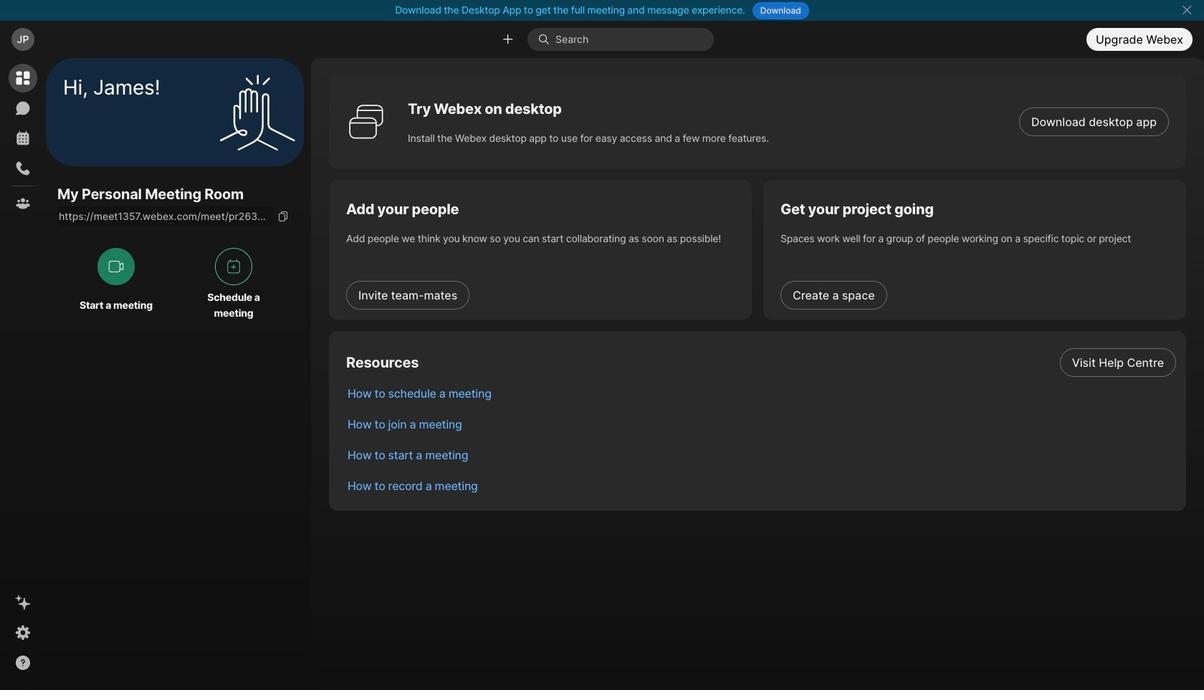 Task type: vqa. For each thing, say whether or not it's contained in the screenshot.
4th list item from the bottom
yes



Task type: locate. For each thing, give the bounding box(es) containing it.
2 list item from the top
[[336, 378, 1186, 409]]

navigation
[[0, 58, 46, 690]]

list item
[[336, 347, 1186, 378], [336, 378, 1186, 409], [336, 409, 1186, 439], [336, 439, 1186, 470], [336, 470, 1186, 501]]

cancel_16 image
[[1181, 4, 1193, 16]]

webex tab list
[[9, 64, 37, 218]]

None text field
[[57, 207, 272, 227]]

5 list item from the top
[[336, 470, 1186, 501]]

two hands high-fiving image
[[214, 69, 300, 155]]

1 list item from the top
[[336, 347, 1186, 378]]



Task type: describe. For each thing, give the bounding box(es) containing it.
4 list item from the top
[[336, 439, 1186, 470]]

3 list item from the top
[[336, 409, 1186, 439]]



